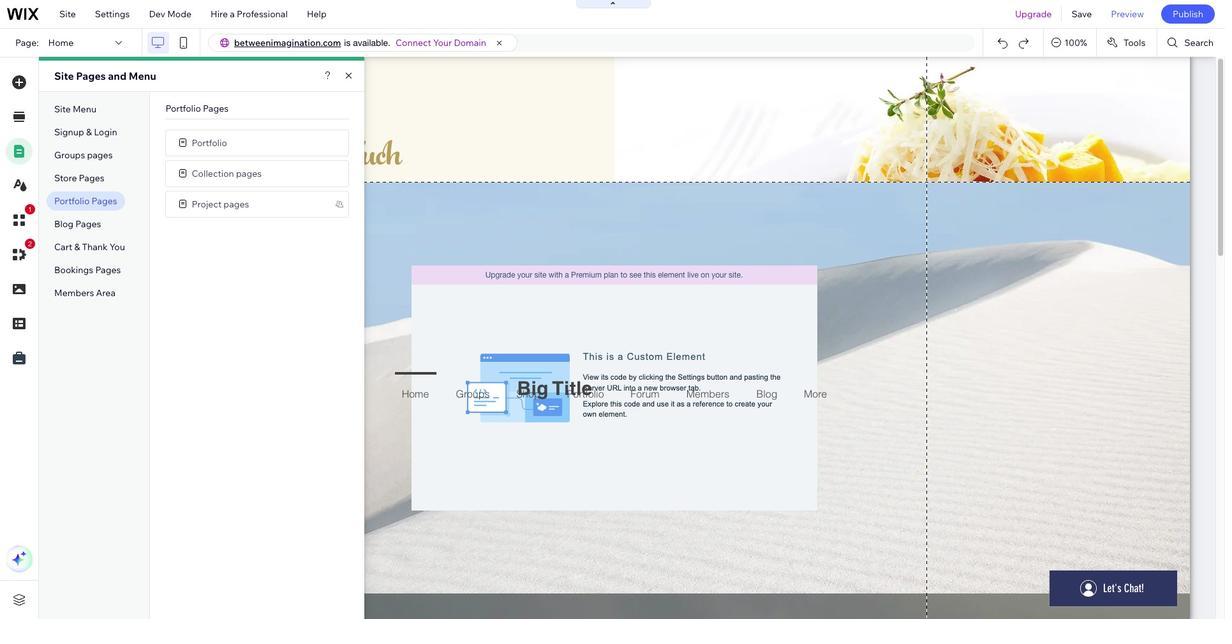 Task type: describe. For each thing, give the bounding box(es) containing it.
thank
[[82, 241, 108, 253]]

hire
[[211, 8, 228, 20]]

and
[[108, 70, 127, 82]]

1 horizontal spatial portfolio pages
[[166, 103, 229, 114]]

bookings
[[54, 264, 93, 276]]

blog pages
[[54, 218, 101, 230]]

pages for project pages
[[224, 198, 249, 210]]

tools
[[1124, 37, 1146, 49]]

site pages and menu
[[54, 70, 156, 82]]

preview button
[[1102, 0, 1154, 28]]

dev
[[149, 8, 165, 20]]

0 horizontal spatial portfolio pages
[[54, 195, 117, 207]]

pages for groups pages
[[87, 149, 113, 161]]

groups
[[54, 149, 85, 161]]

0 vertical spatial menu
[[129, 70, 156, 82]]

2 vertical spatial portfolio
[[54, 195, 90, 207]]

publish
[[1173, 8, 1204, 20]]

cart
[[54, 241, 72, 253]]

publish button
[[1162, 4, 1216, 24]]

settings
[[95, 8, 130, 20]]

hire a professional
[[211, 8, 288, 20]]

preview
[[1112, 8, 1145, 20]]

& for signup
[[86, 126, 92, 138]]

collection pages
[[192, 168, 262, 179]]

100%
[[1065, 37, 1088, 49]]

help
[[307, 8, 327, 20]]

1 button
[[6, 204, 35, 234]]

collection
[[192, 168, 234, 179]]

site menu
[[54, 103, 97, 115]]



Task type: vqa. For each thing, say whether or not it's contained in the screenshot.
About
no



Task type: locate. For each thing, give the bounding box(es) containing it.
100% button
[[1045, 29, 1097, 57]]

portfolio
[[166, 103, 201, 114], [192, 137, 227, 148], [54, 195, 90, 207]]

site
[[59, 8, 76, 20], [54, 70, 74, 82], [54, 103, 71, 115]]

0 horizontal spatial &
[[74, 241, 80, 253]]

2 button
[[6, 239, 35, 268]]

cart & thank you
[[54, 241, 125, 253]]

2
[[28, 240, 32, 248]]

site down home
[[54, 70, 74, 82]]

professional
[[237, 8, 288, 20]]

project
[[192, 198, 222, 210]]

pages
[[76, 70, 106, 82], [203, 103, 229, 114], [79, 172, 105, 184], [92, 195, 117, 207], [76, 218, 101, 230], [95, 264, 121, 276]]

site up signup
[[54, 103, 71, 115]]

& left login
[[86, 126, 92, 138]]

menu
[[129, 70, 156, 82], [73, 103, 97, 115]]

connect
[[396, 37, 431, 49]]

you
[[110, 241, 125, 253]]

2 vertical spatial pages
[[224, 198, 249, 210]]

2 vertical spatial site
[[54, 103, 71, 115]]

store pages
[[54, 172, 105, 184]]

save button
[[1063, 0, 1102, 28]]

1 vertical spatial menu
[[73, 103, 97, 115]]

blog
[[54, 218, 74, 230]]

&
[[86, 126, 92, 138], [74, 241, 80, 253]]

site for site pages and menu
[[54, 70, 74, 82]]

domain
[[454, 37, 487, 49]]

1
[[28, 206, 32, 213]]

members area
[[54, 287, 116, 299]]

& for cart
[[74, 241, 80, 253]]

home
[[48, 37, 74, 49]]

1 vertical spatial portfolio
[[192, 137, 227, 148]]

pages right collection on the left top
[[236, 168, 262, 179]]

0 vertical spatial site
[[59, 8, 76, 20]]

pages
[[87, 149, 113, 161], [236, 168, 262, 179], [224, 198, 249, 210]]

upgrade
[[1016, 8, 1052, 20]]

login
[[94, 126, 117, 138]]

menu right and
[[129, 70, 156, 82]]

1 horizontal spatial menu
[[129, 70, 156, 82]]

signup & login
[[54, 126, 117, 138]]

a
[[230, 8, 235, 20]]

groups pages
[[54, 149, 113, 161]]

tools button
[[1097, 29, 1158, 57]]

0 vertical spatial portfolio pages
[[166, 103, 229, 114]]

area
[[96, 287, 116, 299]]

is
[[344, 38, 351, 48]]

members
[[54, 287, 94, 299]]

mode
[[167, 8, 192, 20]]

search
[[1185, 37, 1214, 49]]

1 vertical spatial portfolio pages
[[54, 195, 117, 207]]

0 horizontal spatial menu
[[73, 103, 97, 115]]

0 vertical spatial &
[[86, 126, 92, 138]]

0 vertical spatial portfolio
[[166, 103, 201, 114]]

signup
[[54, 126, 84, 138]]

pages right project
[[224, 198, 249, 210]]

site for site menu
[[54, 103, 71, 115]]

1 horizontal spatial &
[[86, 126, 92, 138]]

pages down login
[[87, 149, 113, 161]]

site for site
[[59, 8, 76, 20]]

project pages
[[192, 198, 249, 210]]

bookings pages
[[54, 264, 121, 276]]

dev mode
[[149, 8, 192, 20]]

menu up signup & login
[[73, 103, 97, 115]]

available.
[[353, 38, 391, 48]]

your
[[433, 37, 452, 49]]

save
[[1072, 8, 1093, 20]]

store
[[54, 172, 77, 184]]

pages for collection pages
[[236, 168, 262, 179]]

portfolio pages
[[166, 103, 229, 114], [54, 195, 117, 207]]

1 vertical spatial site
[[54, 70, 74, 82]]

search button
[[1158, 29, 1226, 57]]

betweenimagination.com
[[234, 37, 341, 49]]

site up home
[[59, 8, 76, 20]]

0 vertical spatial pages
[[87, 149, 113, 161]]

1 vertical spatial &
[[74, 241, 80, 253]]

is available. connect your domain
[[344, 37, 487, 49]]

& right cart
[[74, 241, 80, 253]]

1 vertical spatial pages
[[236, 168, 262, 179]]



